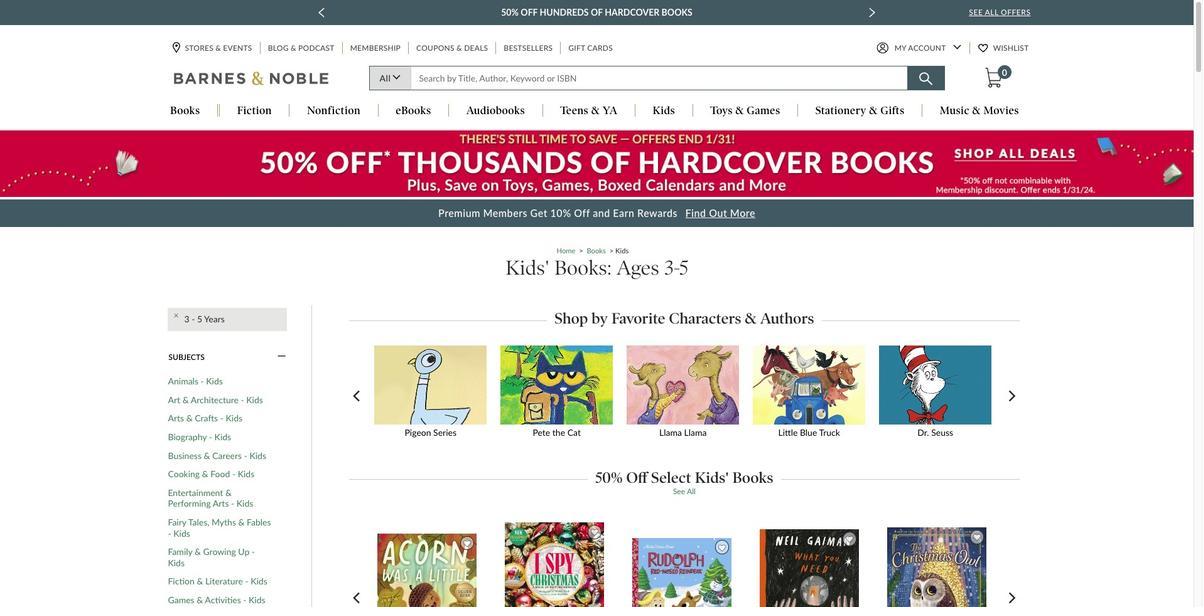 Task type: locate. For each thing, give the bounding box(es) containing it.
& left ya
[[591, 105, 600, 117]]

& left authors
[[745, 310, 757, 328]]

50% off select kids' books see all
[[596, 469, 773, 497]]

& for arts & crafts - kids
[[186, 413, 193, 424]]

gift cards
[[569, 44, 613, 53]]

kids right 'architecture'
[[246, 395, 263, 405]]

all left "offers"
[[985, 8, 999, 17]]

kids up the careers
[[215, 432, 231, 443]]

bestsellers
[[504, 44, 553, 53]]

1 horizontal spatial kids'
[[695, 469, 729, 487]]

kids' inside '50% off select kids' books see all'
[[695, 469, 729, 487]]

2 vertical spatial all
[[687, 487, 696, 497]]

little blue truck link
[[749, 346, 875, 447]]

50%
[[501, 7, 519, 18], [596, 469, 623, 487]]

- right the 3
[[192, 314, 195, 325]]

- right food
[[232, 469, 236, 480]]

careers
[[212, 451, 242, 461]]

the christmas owl: based on the true story of a little owl named rockefeller (b&n exclusive edition) image
[[887, 528, 987, 608]]

3 - 5 years
[[184, 314, 225, 325]]

books inside button
[[170, 105, 200, 117]]

cooking & food - kids link
[[168, 469, 255, 480]]

& for entertainment & performing arts - kids
[[225, 488, 232, 499]]

& right family
[[195, 547, 201, 558]]

- right "up"
[[252, 547, 255, 558]]

wishlist link
[[978, 42, 1030, 54]]

all down select at bottom
[[687, 487, 696, 497]]

1 horizontal spatial all
[[687, 487, 696, 497]]

llama llama link
[[623, 346, 749, 447]]

0 horizontal spatial see
[[673, 487, 685, 497]]

0 horizontal spatial fiction
[[168, 577, 195, 588]]

premium members get 10% off and earn rewards find out more
[[438, 207, 756, 219]]

see left "offers"
[[969, 8, 983, 17]]

- inside the fiction & literature - kids link
[[245, 577, 248, 588]]

0 horizontal spatial off
[[521, 7, 538, 18]]

pete the cat link
[[496, 346, 623, 447]]

- right animals
[[201, 376, 204, 387]]

kids inside entertainment & performing arts - kids
[[237, 499, 253, 510]]

arts down art
[[168, 413, 184, 424]]

little
[[779, 428, 798, 439]]

& left food
[[202, 469, 208, 480]]

all down membership link
[[380, 73, 391, 84]]

teens
[[560, 105, 589, 117]]

llama down llama llama image
[[684, 428, 707, 439]]

0 vertical spatial fiction
[[237, 105, 272, 117]]

biography - kids link
[[168, 432, 231, 443]]

& right art
[[183, 395, 189, 405]]

50% inside '50% off select kids' books see all'
[[596, 469, 623, 487]]

see all offers link
[[969, 8, 1031, 17]]

off left hundreds
[[521, 7, 538, 18]]

off for hundreds
[[521, 7, 538, 18]]

0 horizontal spatial 50%
[[501, 7, 519, 18]]

kids up 'architecture'
[[206, 376, 223, 387]]

0 vertical spatial games
[[747, 105, 780, 117]]

games inside button
[[747, 105, 780, 117]]

teens & ya
[[560, 105, 618, 117]]

kids down fairy
[[174, 529, 190, 539]]

games right "toys"
[[747, 105, 780, 117]]

1 vertical spatial arts
[[213, 499, 229, 510]]

fiction down logo
[[237, 105, 272, 117]]

business & careers - kids
[[168, 451, 266, 461]]

& left activities
[[197, 595, 203, 606]]

hardcover
[[605, 7, 660, 18]]

my account button
[[877, 42, 961, 54]]

- inside animals - kids link
[[201, 376, 204, 387]]

50% up "bestsellers" link
[[501, 7, 519, 18]]

& for art & architecture - kids
[[183, 395, 189, 405]]

games down the fiction & literature - kids link
[[168, 595, 194, 606]]

0 horizontal spatial 5
[[197, 314, 202, 325]]

off
[[521, 7, 538, 18], [574, 207, 590, 219], [626, 469, 648, 487]]

& down food
[[225, 488, 232, 499]]

llama llama image
[[623, 346, 744, 425]]

& for family & growing up - kids
[[195, 547, 201, 558]]

0 horizontal spatial llama
[[659, 428, 682, 439]]

kids'
[[506, 256, 550, 281], [695, 469, 729, 487]]

5 right "ages"
[[680, 256, 688, 281]]

& left literature
[[197, 577, 203, 588]]

family & growing up - kids
[[168, 547, 255, 569]]

llama llama
[[659, 428, 707, 439]]

& inside fairy tales, myths & fables - kids
[[238, 518, 245, 528]]

kids up "ages"
[[616, 247, 629, 255]]

- right the careers
[[244, 451, 247, 461]]

1 vertical spatial all
[[380, 73, 391, 84]]

fables
[[247, 518, 271, 528]]

1 horizontal spatial fiction
[[237, 105, 272, 117]]

dr. seuss image
[[875, 346, 996, 425]]

0 horizontal spatial all
[[380, 73, 391, 84]]

little blue truck
[[779, 428, 840, 439]]

5 right the 3
[[197, 314, 202, 325]]

& right stores
[[216, 44, 221, 53]]

2 horizontal spatial off
[[626, 469, 648, 487]]

membership link
[[349, 42, 402, 54]]

fairy tales, myths & fables - kids link
[[168, 518, 272, 540]]

1 vertical spatial off
[[574, 207, 590, 219]]

family
[[168, 547, 192, 558]]

off inside 50% off hundreds of hardcover books link
[[521, 7, 538, 18]]

kids inside games & activities - kids link
[[249, 595, 265, 606]]

kids inside the fiction & literature - kids link
[[251, 577, 267, 588]]

shop
[[555, 310, 588, 328]]

off for select
[[626, 469, 648, 487]]

select
[[651, 469, 691, 487]]

kids down "art & architecture - kids" link
[[226, 413, 242, 424]]

- inside "art & architecture - kids" link
[[241, 395, 244, 405]]

& for blog & podcast
[[291, 44, 296, 53]]

& right "toys"
[[736, 105, 744, 117]]

fiction inside kids' books: ages 3-5 main content
[[168, 577, 195, 588]]

ages
[[617, 256, 660, 281]]

kids' left books:
[[506, 256, 550, 281]]

cooking & food - kids
[[168, 469, 255, 480]]

1 horizontal spatial 50%
[[596, 469, 623, 487]]

home
[[557, 247, 576, 255]]

- down crafts
[[209, 432, 212, 443]]

favorite
[[612, 310, 666, 328]]

0 vertical spatial arts
[[168, 413, 184, 424]]

kids inside kids "button"
[[653, 105, 675, 117]]

- down fairy
[[168, 529, 171, 539]]

- inside arts & crafts - kids link
[[220, 413, 224, 424]]

& left fables
[[238, 518, 245, 528]]

stores
[[185, 44, 214, 53]]

0 vertical spatial kids'
[[506, 256, 550, 281]]

1 vertical spatial games
[[168, 595, 194, 606]]

0 vertical spatial off
[[521, 7, 538, 18]]

business & careers - kids link
[[168, 451, 266, 462]]

music & movies button
[[923, 105, 1037, 118]]

2 horizontal spatial all
[[985, 8, 999, 17]]

& for stationery & gifts
[[869, 105, 878, 117]]

None field
[[411, 66, 908, 91]]

pete the cat
[[533, 428, 581, 439]]

1 vertical spatial 50%
[[596, 469, 623, 487]]

1 horizontal spatial see
[[969, 8, 983, 17]]

next slide / item image
[[869, 8, 876, 18]]

kids right food
[[238, 469, 255, 480]]

years
[[204, 314, 225, 325]]

biography - kids
[[168, 432, 231, 443]]

kids right the careers
[[250, 451, 266, 461]]

0 vertical spatial all
[[985, 8, 999, 17]]

3-
[[665, 256, 680, 281]]

movies
[[984, 105, 1019, 117]]

- right 'architecture'
[[241, 395, 244, 405]]

fiction down family
[[168, 577, 195, 588]]

& inside entertainment & performing arts - kids
[[225, 488, 232, 499]]

close modal image
[[174, 314, 178, 325]]

see down select at bottom
[[673, 487, 685, 497]]

the
[[553, 428, 565, 439]]

kids' up see all link
[[695, 469, 729, 487]]

books
[[662, 7, 693, 18], [170, 105, 200, 117], [587, 247, 606, 255], [733, 469, 773, 487]]

2 llama from the left
[[684, 428, 707, 439]]

1 vertical spatial see
[[673, 487, 685, 497]]

& left deals in the top left of the page
[[457, 44, 462, 53]]

arts & crafts - kids link
[[168, 413, 242, 424]]

off left and
[[574, 207, 590, 219]]

series
[[433, 428, 457, 439]]

kids down search by title, author, keyword or isbn 'text box'
[[653, 105, 675, 117]]

kids right literature
[[251, 577, 267, 588]]

& right music
[[973, 105, 981, 117]]

fiction inside button
[[237, 105, 272, 117]]

of
[[591, 7, 603, 18]]

1 horizontal spatial llama
[[684, 428, 707, 439]]

- up myths
[[231, 499, 234, 510]]

pigeon series link
[[370, 346, 496, 447]]

crafts
[[195, 413, 218, 424]]

& for toys & games
[[736, 105, 744, 117]]

see
[[969, 8, 983, 17], [673, 487, 685, 497]]

books link
[[587, 247, 606, 255]]

0 vertical spatial 5
[[680, 256, 688, 281]]

1 vertical spatial 5
[[197, 314, 202, 325]]

1 vertical spatial kids'
[[695, 469, 729, 487]]

& up 'cooking & food - kids'
[[204, 451, 210, 461]]

& inside "family & growing up - kids"
[[195, 547, 201, 558]]

gift cards link
[[567, 42, 614, 54]]

kids up fables
[[237, 499, 253, 510]]

pigeon
[[405, 428, 431, 439]]

games
[[747, 105, 780, 117], [168, 595, 194, 606]]

rewards
[[637, 207, 678, 219]]

arts up myths
[[213, 499, 229, 510]]

0 horizontal spatial kids'
[[506, 256, 550, 281]]

1 vertical spatial fiction
[[168, 577, 195, 588]]

animals - kids
[[168, 376, 223, 387]]

50% off thousans of hardcover books, plus, save on toys, games, boxed calendars and more image
[[0, 131, 1194, 197]]

1 horizontal spatial games
[[747, 105, 780, 117]]

llama up select at bottom
[[659, 428, 682, 439]]

1 horizontal spatial arts
[[213, 499, 229, 510]]

membership
[[350, 44, 401, 53]]

architecture
[[191, 395, 239, 405]]

bestsellers link
[[503, 42, 554, 54]]

& for games & activities - kids
[[197, 595, 203, 606]]

& for teens & ya
[[591, 105, 600, 117]]

& for stores & events
[[216, 44, 221, 53]]

5
[[680, 256, 688, 281], [197, 314, 202, 325]]

& right the 'blog'
[[291, 44, 296, 53]]

& left gifts
[[869, 105, 878, 117]]

games inside kids' books: ages 3-5 main content
[[168, 595, 194, 606]]

kids
[[653, 105, 675, 117], [616, 247, 629, 255], [206, 376, 223, 387], [246, 395, 263, 405], [226, 413, 242, 424], [215, 432, 231, 443], [250, 451, 266, 461], [238, 469, 255, 480], [237, 499, 253, 510], [174, 529, 190, 539], [168, 558, 185, 569], [251, 577, 267, 588], [249, 595, 265, 606]]

0 vertical spatial 50%
[[501, 7, 519, 18]]

& left crafts
[[186, 413, 193, 424]]

blog
[[268, 44, 289, 53]]

0 vertical spatial see
[[969, 8, 983, 17]]

out
[[709, 207, 728, 219]]

- right activities
[[243, 595, 247, 606]]

- inside cooking & food - kids link
[[232, 469, 236, 480]]

- right literature
[[245, 577, 248, 588]]

business
[[168, 451, 202, 461]]

art & architecture - kids
[[168, 395, 263, 405]]

off left select at bottom
[[626, 469, 648, 487]]

pete
[[533, 428, 550, 439]]

art & architecture - kids link
[[168, 395, 263, 406]]

2 vertical spatial off
[[626, 469, 648, 487]]

- right crafts
[[220, 413, 224, 424]]

fiction button
[[220, 105, 289, 118]]

music & movies
[[940, 105, 1019, 117]]

toys
[[711, 105, 733, 117]]

50% for select
[[596, 469, 623, 487]]

kids down family
[[168, 558, 185, 569]]

arts
[[168, 413, 184, 424], [213, 499, 229, 510]]

off inside '50% off select kids' books see all'
[[626, 469, 648, 487]]

search image
[[920, 73, 933, 86]]

50% left select at bottom
[[596, 469, 623, 487]]

subjects button
[[168, 352, 287, 363]]

all inside '50% off select kids' books see all'
[[687, 487, 696, 497]]

kids right activities
[[249, 595, 265, 606]]

& inside button
[[591, 105, 600, 117]]

gift
[[569, 44, 585, 53]]

kids inside biography - kids link
[[215, 432, 231, 443]]

1 horizontal spatial off
[[574, 207, 590, 219]]

0 horizontal spatial games
[[168, 595, 194, 606]]

toys & games
[[711, 105, 780, 117]]

all
[[985, 8, 999, 17], [380, 73, 391, 84], [687, 487, 696, 497]]

stationery & gifts
[[816, 105, 905, 117]]

5 inside 3 - 5 years link
[[197, 314, 202, 325]]



Task type: describe. For each thing, give the bounding box(es) containing it.
& for fiction & literature - kids
[[197, 577, 203, 588]]

0 button
[[984, 65, 1012, 89]]

members
[[483, 207, 528, 219]]

kids inside business & careers - kids link
[[250, 451, 266, 461]]

fiction & literature - kids link
[[168, 577, 267, 588]]

Search by Title, Author, Keyword or ISBN text field
[[411, 66, 908, 91]]

all link
[[369, 66, 411, 91]]

- inside "family & growing up - kids"
[[252, 547, 255, 558]]

books:
[[555, 256, 612, 281]]

shop by favorite characters & authors
[[555, 310, 814, 328]]

fairy
[[168, 518, 186, 528]]

- inside biography - kids link
[[209, 432, 212, 443]]

and
[[593, 207, 610, 219]]

arts inside entertainment & performing arts - kids
[[213, 499, 229, 510]]

seuss
[[932, 428, 954, 439]]

coupons & deals link
[[415, 42, 490, 54]]

blue
[[800, 428, 817, 439]]

rudolph the red-nosed reindeer image
[[632, 538, 732, 608]]

ebooks
[[396, 105, 431, 117]]

entertainment
[[168, 488, 223, 499]]

wishlist
[[993, 44, 1029, 53]]

- inside entertainment & performing arts - kids
[[231, 499, 234, 510]]

music
[[940, 105, 970, 117]]

hundreds
[[540, 7, 589, 18]]

acorn was a little wild (b&n exclusive edition) image
[[377, 534, 477, 608]]

literature
[[205, 577, 243, 588]]

- inside games & activities - kids link
[[243, 595, 247, 606]]

little blue truck image
[[749, 346, 870, 425]]

stationery
[[816, 105, 867, 117]]

ebooks button
[[378, 105, 449, 118]]

kids inside "art & architecture - kids" link
[[246, 395, 263, 405]]

ya
[[603, 105, 618, 117]]

podcast
[[298, 44, 335, 53]]

tales,
[[188, 518, 209, 528]]

kids inside animals - kids link
[[206, 376, 223, 387]]

cart image
[[985, 68, 1002, 88]]

down arrow image
[[953, 45, 961, 50]]

earn
[[613, 207, 635, 219]]

0
[[1002, 67, 1008, 78]]

cards
[[587, 44, 613, 53]]

& for music & movies
[[973, 105, 981, 117]]

& for coupons & deals
[[457, 44, 462, 53]]

50% for hundreds
[[501, 7, 519, 18]]

fairy tales, myths & fables - kids
[[168, 518, 271, 539]]

- inside fairy tales, myths & fables - kids
[[168, 529, 171, 539]]

dr. seuss
[[918, 428, 954, 439]]

stores & events link
[[172, 42, 254, 54]]

animals - kids link
[[168, 376, 223, 387]]

3 - 5 years link
[[184, 314, 225, 325]]

entertainment & performing arts - kids link
[[168, 488, 272, 510]]

kids inside "family & growing up - kids"
[[168, 558, 185, 569]]

audiobooks
[[466, 105, 525, 117]]

my account
[[895, 44, 946, 53]]

biography
[[168, 432, 207, 443]]

blog & podcast
[[268, 44, 335, 53]]

- inside business & careers - kids link
[[244, 451, 247, 461]]

fiction & literature - kids
[[168, 577, 267, 588]]

games & activities - kids link
[[168, 595, 265, 606]]

events
[[223, 44, 252, 53]]

truck
[[819, 428, 840, 439]]

premium
[[438, 207, 480, 219]]

books button
[[153, 105, 217, 118]]

& for cooking & food - kids
[[202, 469, 208, 480]]

entertainment & performing arts - kids
[[168, 488, 253, 510]]

stationery & gifts button
[[798, 105, 922, 118]]

see all link
[[673, 487, 696, 497]]

pigeon series
[[405, 428, 457, 439]]

& for business & careers - kids
[[204, 451, 210, 461]]

50% off hundreds of hardcover books link
[[501, 5, 693, 20]]

activities
[[205, 595, 241, 606]]

pigeon image
[[370, 346, 491, 425]]

logo image
[[174, 71, 329, 89]]

growing
[[203, 547, 236, 558]]

what you need to be warm image
[[760, 530, 860, 608]]

kids inside fairy tales, myths & fables - kids
[[174, 529, 190, 539]]

kids inside cooking & food - kids link
[[238, 469, 255, 480]]

account
[[908, 44, 946, 53]]

pete the cat image
[[496, 346, 618, 425]]

stores & events
[[185, 44, 252, 53]]

see inside '50% off select kids' books see all'
[[673, 487, 685, 497]]

by
[[592, 310, 608, 328]]

1 horizontal spatial 5
[[680, 256, 688, 281]]

family & growing up - kids link
[[168, 547, 272, 569]]

animals
[[168, 376, 198, 387]]

kids' books: ages 3-5 main content
[[0, 130, 1194, 608]]

nonfiction
[[307, 105, 361, 117]]

arts & crafts - kids
[[168, 413, 242, 424]]

toys & games button
[[693, 105, 798, 118]]

up
[[238, 547, 250, 558]]

fiction for fiction & literature - kids
[[168, 577, 195, 588]]

coupons & deals
[[416, 44, 488, 53]]

food
[[211, 469, 230, 480]]

performing
[[168, 499, 211, 510]]

- inside 3 - 5 years link
[[192, 314, 195, 325]]

10%
[[551, 207, 571, 219]]

coupons
[[416, 44, 455, 53]]

previous slide / item image
[[318, 8, 325, 18]]

kids button
[[636, 105, 693, 118]]

home link
[[557, 247, 576, 255]]

characters
[[669, 310, 741, 328]]

minus image
[[277, 352, 286, 363]]

authors
[[761, 310, 814, 328]]

i spy christmas image
[[504, 523, 605, 608]]

books inside '50% off select kids' books see all'
[[733, 469, 773, 487]]

3
[[184, 314, 189, 325]]

user image
[[877, 42, 889, 54]]

50% off hundreds of hardcover books
[[501, 7, 693, 18]]

kids' books: ages 3-5
[[506, 256, 688, 281]]

kids inside arts & crafts - kids link
[[226, 413, 242, 424]]

0 horizontal spatial arts
[[168, 413, 184, 424]]

subjects
[[169, 353, 205, 362]]

1 llama from the left
[[659, 428, 682, 439]]

fiction for fiction
[[237, 105, 272, 117]]



Task type: vqa. For each thing, say whether or not it's contained in the screenshot.
the rightmost at
no



